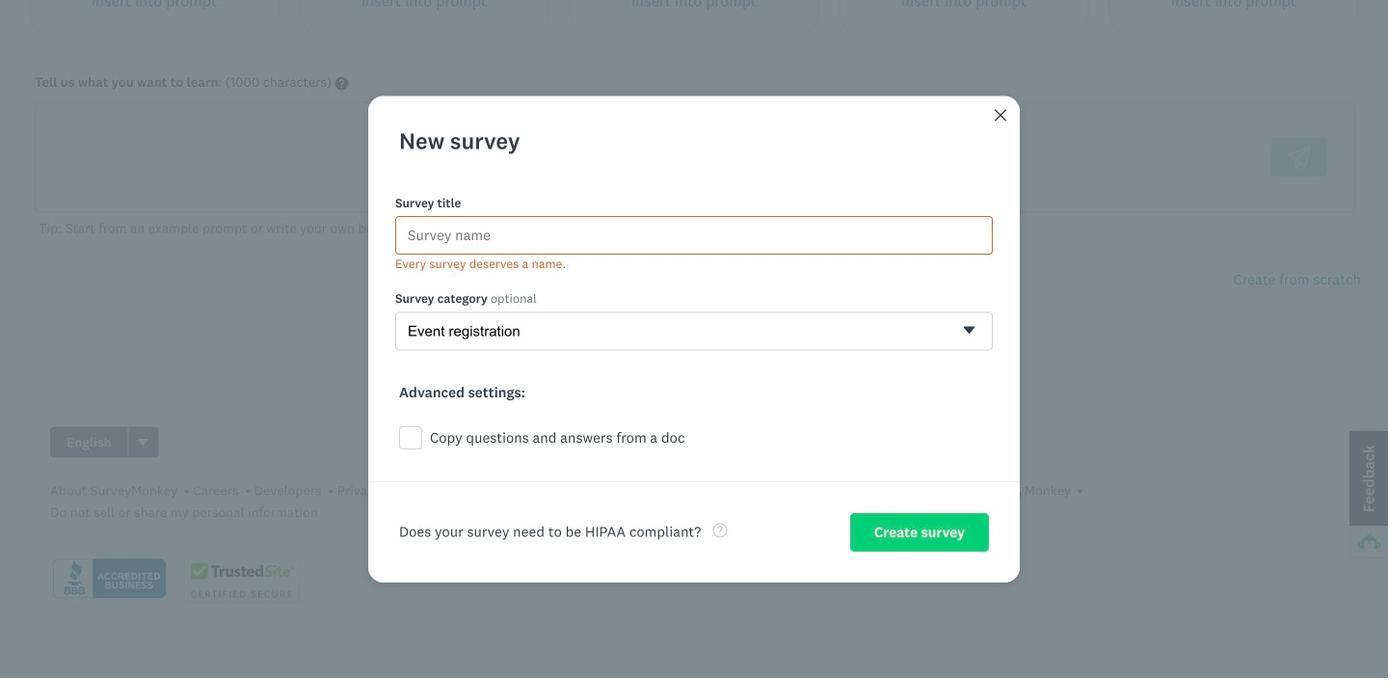 Task type: vqa. For each thing, say whether or not it's contained in the screenshot.
Survey name field at the top
yes



Task type: describe. For each thing, give the bounding box(es) containing it.
click to verify bbb accreditation and to see a bbb report. image
[[50, 557, 169, 602]]

close image
[[995, 109, 1007, 121]]

close image
[[993, 107, 1009, 123]]

0 vertical spatial hover for help content image
[[335, 77, 349, 90]]

help image
[[713, 523, 728, 538]]



Task type: locate. For each thing, give the bounding box(es) containing it.
language dropdown image
[[137, 435, 150, 449]]

1 horizontal spatial hover for help content image
[[505, 223, 518, 236]]

language dropdown image
[[138, 439, 149, 446]]

group
[[50, 427, 159, 458]]

hover for help content image
[[335, 77, 349, 90], [505, 223, 518, 236]]

None text field
[[47, 114, 1249, 200]]

dialog
[[368, 96, 1020, 582]]

1 vertical spatial hover for help content image
[[505, 223, 518, 236]]

trustedsite helps keep you safe from identity theft, credit card fraud, spyware, spam, viruses and online scams image
[[184, 555, 300, 603]]

Survey name field
[[395, 216, 993, 254]]

0 horizontal spatial hover for help content image
[[335, 77, 349, 90]]



